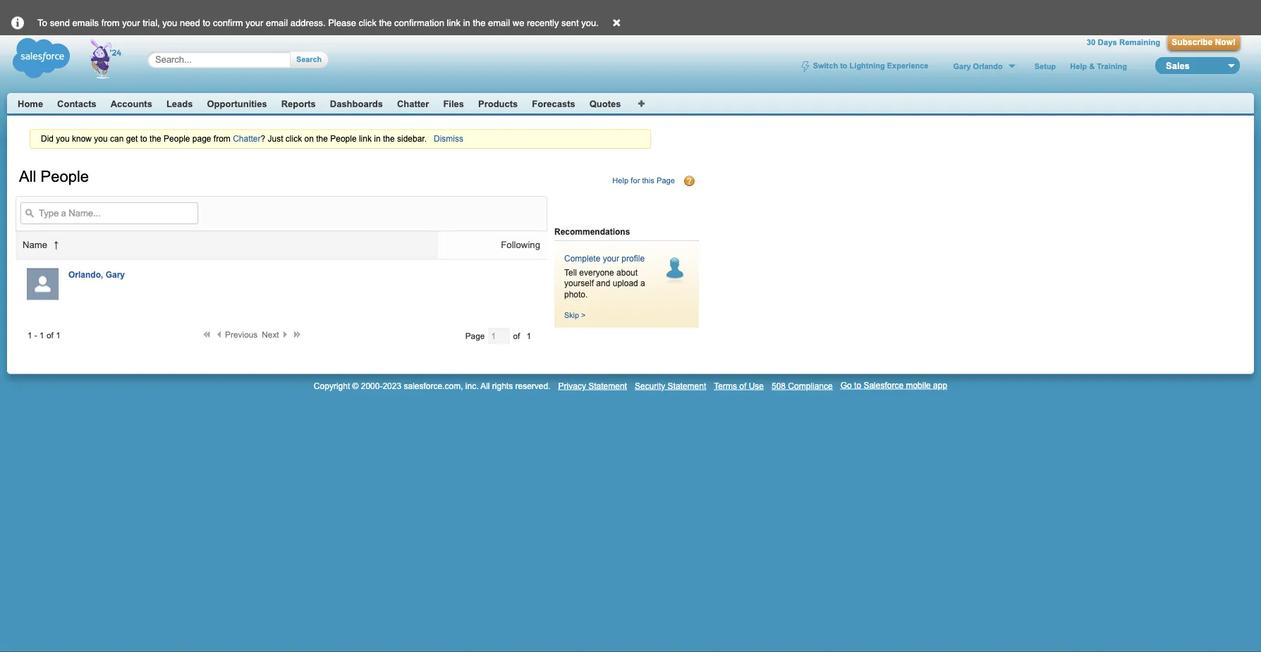 Task type: vqa. For each thing, say whether or not it's contained in the screenshot.
SALESFORCE.COM image
yes



Task type: locate. For each thing, give the bounding box(es) containing it.
trial,
[[143, 18, 160, 28]]

2 email from the left
[[488, 18, 510, 28]]

forecasts
[[532, 98, 576, 109]]

you left can
[[94, 134, 108, 144]]

to right switch
[[840, 62, 848, 71]]

tell
[[564, 268, 577, 277]]

to right need
[[203, 18, 210, 28]]

this
[[642, 176, 655, 185]]

1 horizontal spatial of
[[513, 331, 520, 341]]

0 vertical spatial link
[[447, 18, 461, 28]]

1 vertical spatial gary
[[106, 270, 125, 279]]

mobile
[[906, 381, 931, 390]]

1 horizontal spatial people
[[164, 134, 190, 144]]

of right "-"
[[47, 331, 54, 340]]

of left the use
[[740, 381, 747, 391]]

chatter link left just
[[233, 134, 261, 144]]

need
[[180, 18, 200, 28]]

0 horizontal spatial email
[[266, 18, 288, 28]]

1 vertical spatial link
[[359, 134, 372, 144]]

click right please
[[359, 18, 377, 28]]

opportunities link
[[207, 98, 267, 109]]

gary left orlando at top
[[954, 62, 971, 71]]

link
[[447, 18, 461, 28], [359, 134, 372, 144]]

training
[[1097, 62, 1127, 71]]

contacts
[[57, 98, 96, 109]]

chatter up the sidebar.
[[397, 98, 429, 109]]

0 horizontal spatial statement
[[589, 381, 627, 391]]

from right page
[[214, 134, 231, 144]]

your up everyone on the left of the page
[[603, 254, 620, 263]]

help & training link
[[1071, 62, 1127, 71]]

0 vertical spatial click
[[359, 18, 377, 28]]

all tabs image
[[638, 98, 646, 107]]

in right confirmation
[[463, 18, 470, 28]]

go to salesforce mobile app
[[841, 381, 948, 390]]

dashboards
[[330, 98, 383, 109]]

security statement link
[[635, 381, 706, 391]]

0 horizontal spatial of
[[47, 331, 54, 340]]

click
[[359, 18, 377, 28], [286, 134, 302, 144]]

your left trial,
[[122, 18, 140, 28]]

1 horizontal spatial chatter link
[[397, 98, 429, 109]]

in left the sidebar.
[[374, 134, 381, 144]]

0 vertical spatial all
[[19, 168, 36, 185]]

terms
[[714, 381, 737, 391]]

people
[[164, 134, 190, 144], [330, 134, 357, 144], [41, 168, 89, 185]]

chatter link up the sidebar.
[[397, 98, 429, 109]]

did you know you can get to the people page from chatter ? just click on the people link in the sidebar. dismiss
[[41, 134, 464, 144]]

you right trial,
[[163, 18, 177, 28]]

2 horizontal spatial you
[[163, 18, 177, 28]]

reports link
[[281, 98, 316, 109]]

1 horizontal spatial click
[[359, 18, 377, 28]]

quotes link
[[590, 98, 621, 109]]

statement
[[589, 381, 627, 391], [668, 381, 706, 391]]

help for this page
[[613, 176, 675, 185]]

email left 'address.'
[[266, 18, 288, 28]]

0 vertical spatial chatter link
[[397, 98, 429, 109]]

people down know
[[41, 168, 89, 185]]

help for help & training
[[1071, 62, 1087, 71]]

click left on
[[286, 134, 302, 144]]

next
[[262, 330, 279, 340]]

1 horizontal spatial page
[[657, 176, 675, 185]]

complete your profile
[[564, 254, 645, 263]]

1 vertical spatial help
[[613, 176, 629, 185]]

salesforce.com,
[[404, 381, 463, 391]]

1 statement from the left
[[589, 381, 627, 391]]

1 vertical spatial click
[[286, 134, 302, 144]]

2000-
[[361, 381, 383, 391]]

1
[[27, 331, 32, 340], [40, 331, 44, 340], [56, 331, 61, 340], [527, 331, 531, 341]]

1 horizontal spatial email
[[488, 18, 510, 28]]

leads
[[166, 98, 193, 109]]

terms of use link
[[714, 381, 764, 391]]

0 horizontal spatial chatter link
[[233, 134, 261, 144]]

address.
[[290, 18, 326, 28]]

page left page text field
[[465, 331, 485, 341]]

statement right privacy
[[589, 381, 627, 391]]

gary right orlando,
[[106, 270, 125, 279]]

0 vertical spatial help
[[1071, 62, 1087, 71]]

chatter left just
[[233, 134, 261, 144]]

1 vertical spatial from
[[214, 134, 231, 144]]

reports
[[281, 98, 316, 109]]

1 horizontal spatial chatter
[[397, 98, 429, 109]]

recommendations
[[555, 227, 630, 237]]

people left page
[[164, 134, 190, 144]]

2 horizontal spatial your
[[603, 254, 620, 263]]

products
[[478, 98, 518, 109]]

Type a Name... text field
[[20, 202, 198, 224]]

statement right security
[[668, 381, 706, 391]]

statement for security statement
[[668, 381, 706, 391]]

the left the sidebar.
[[383, 134, 395, 144]]

1 horizontal spatial gary
[[954, 62, 971, 71]]

gary orlando image
[[27, 268, 59, 300]]

30 days remaining
[[1087, 38, 1161, 47]]

0 vertical spatial page
[[657, 176, 675, 185]]

1 horizontal spatial statement
[[668, 381, 706, 391]]

to right go on the right of the page
[[854, 381, 862, 390]]

1 vertical spatial page
[[465, 331, 485, 341]]

we
[[513, 18, 524, 28]]

1 email from the left
[[266, 18, 288, 28]]

of right page text field
[[513, 331, 520, 341]]

help
[[1071, 62, 1087, 71], [613, 176, 629, 185]]

security
[[635, 381, 666, 391]]

page right this
[[657, 176, 675, 185]]

can
[[110, 134, 124, 144]]

1 vertical spatial all
[[481, 381, 490, 391]]

None button
[[1168, 35, 1240, 50], [291, 51, 322, 68], [1168, 35, 1240, 50], [291, 51, 322, 68]]

30 days remaining link
[[1087, 38, 1161, 47]]

know
[[72, 134, 92, 144]]

1 vertical spatial chatter link
[[233, 134, 261, 144]]

everyone
[[580, 268, 614, 277]]

go to salesforce mobile app link
[[841, 381, 948, 390]]

help left the 'for'
[[613, 176, 629, 185]]

please
[[328, 18, 356, 28]]

gary
[[954, 62, 971, 71], [106, 270, 125, 279]]

people right on
[[330, 134, 357, 144]]

1 horizontal spatial help
[[1071, 62, 1087, 71]]

link right confirmation
[[447, 18, 461, 28]]

click for on
[[286, 134, 302, 144]]

skip
[[564, 311, 579, 320]]

of 1
[[513, 331, 531, 341]]

all up 'name'
[[19, 168, 36, 185]]

just
[[268, 134, 283, 144]]

orlando, gary link
[[68, 270, 125, 279]]

all people
[[19, 168, 89, 185]]

0 horizontal spatial click
[[286, 134, 302, 144]]

of
[[47, 331, 54, 340], [513, 331, 520, 341], [740, 381, 747, 391]]

?
[[261, 134, 265, 144]]

dashboards link
[[330, 98, 383, 109]]

info image
[[0, 5, 35, 30]]

leads link
[[166, 98, 193, 109]]

all right inc.
[[481, 381, 490, 391]]

you.
[[582, 18, 599, 28]]

switch
[[813, 62, 838, 71]]

2 horizontal spatial of
[[740, 381, 747, 391]]

page inside 'help for this page' link
[[657, 176, 675, 185]]

1 - 1 of  1
[[27, 331, 61, 340]]

next link
[[262, 330, 289, 340]]

salesforce.com image
[[9, 35, 133, 81]]

email left 'we'
[[488, 18, 510, 28]]

1 horizontal spatial from
[[214, 134, 231, 144]]

sidebar.
[[397, 134, 427, 144]]

0 horizontal spatial chatter
[[233, 134, 261, 144]]

to inside switch to lightning experience link
[[840, 62, 848, 71]]

sent
[[562, 18, 579, 28]]

1 horizontal spatial link
[[447, 18, 461, 28]]

help left &
[[1071, 62, 1087, 71]]

link down dashboards link
[[359, 134, 372, 144]]

0 horizontal spatial in
[[374, 134, 381, 144]]

0 vertical spatial in
[[463, 18, 470, 28]]

None search field
[[133, 35, 338, 84]]

email
[[266, 18, 288, 28], [488, 18, 510, 28]]

0 horizontal spatial help
[[613, 176, 629, 185]]

2 statement from the left
[[668, 381, 706, 391]]

confirm
[[213, 18, 243, 28]]

copyright
[[314, 381, 350, 391]]

you right did
[[56, 134, 70, 144]]

508 compliance
[[772, 381, 833, 391]]

dismiss link
[[434, 134, 464, 144]]

upload
[[613, 279, 638, 288]]

files
[[443, 98, 464, 109]]

recently
[[527, 18, 559, 28]]

508 compliance link
[[772, 381, 833, 391]]

from right the emails
[[101, 18, 120, 28]]

your right the confirm
[[246, 18, 263, 28]]

0 horizontal spatial from
[[101, 18, 120, 28]]

Page text field
[[489, 328, 510, 344]]

orlando, gary
[[68, 270, 125, 279]]

you
[[163, 18, 177, 28], [56, 134, 70, 144], [94, 134, 108, 144]]



Task type: describe. For each thing, give the bounding box(es) containing it.
profile
[[622, 254, 645, 263]]

on
[[304, 134, 314, 144]]

2023
[[383, 381, 402, 391]]

to send emails from your trial, you need to confirm your email address. please click the confirmation link in the email we recently sent you.
[[38, 18, 599, 28]]

1 horizontal spatial in
[[463, 18, 470, 28]]

accounts
[[111, 98, 152, 109]]

privacy statement
[[558, 381, 627, 391]]

experience
[[887, 62, 929, 71]]

name
[[23, 240, 47, 250]]

previous
[[225, 330, 258, 340]]

gary orlando
[[954, 62, 1003, 71]]

yourself
[[564, 279, 594, 288]]

reserved.
[[515, 381, 551, 391]]

skip > link
[[564, 311, 586, 320]]

dismiss
[[434, 134, 464, 144]]

1 horizontal spatial all
[[481, 381, 490, 391]]

for
[[631, 176, 640, 185]]

a
[[641, 279, 645, 288]]

help for help for this page
[[613, 176, 629, 185]]

days
[[1098, 38, 1118, 47]]

0 vertical spatial chatter
[[397, 98, 429, 109]]

switch to lightning experience
[[813, 62, 929, 71]]

click for the
[[359, 18, 377, 28]]

previous link
[[216, 330, 258, 340]]

your inside complete your profile 'link'
[[603, 254, 620, 263]]

products link
[[478, 98, 518, 109]]

2 horizontal spatial people
[[330, 134, 357, 144]]

©
[[352, 381, 359, 391]]

home
[[18, 98, 43, 109]]

photo.
[[564, 290, 588, 299]]

following link
[[501, 240, 540, 250]]

the left confirmation
[[379, 18, 392, 28]]

previous image
[[217, 331, 224, 338]]

orlando
[[973, 62, 1003, 71]]

emails
[[72, 18, 99, 28]]

accounts link
[[111, 98, 152, 109]]

app
[[934, 381, 948, 390]]

-
[[34, 331, 37, 340]]

0 vertical spatial gary
[[954, 62, 971, 71]]

rights
[[492, 381, 513, 391]]

1 horizontal spatial your
[[246, 18, 263, 28]]

and
[[596, 279, 611, 288]]

next image
[[281, 331, 287, 338]]

security statement
[[635, 381, 706, 391]]

terms of use
[[714, 381, 764, 391]]

inc.
[[466, 381, 479, 391]]

close image
[[601, 7, 633, 28]]

1 vertical spatial chatter
[[233, 134, 261, 144]]

setup
[[1035, 62, 1056, 71]]

confirmation
[[394, 18, 444, 28]]

help for this page (new window) image
[[684, 176, 696, 187]]

page
[[192, 134, 211, 144]]

to right get
[[140, 134, 147, 144]]

home link
[[18, 98, 43, 109]]

0 horizontal spatial page
[[465, 331, 485, 341]]

privacy
[[558, 381, 586, 391]]

did
[[41, 134, 54, 144]]

statement for privacy statement
[[589, 381, 627, 391]]

orlando,
[[68, 270, 103, 279]]

0 horizontal spatial people
[[41, 168, 89, 185]]

opportunities
[[207, 98, 267, 109]]

forecasts link
[[532, 98, 576, 109]]

send
[[50, 18, 70, 28]]

go
[[841, 381, 852, 390]]

get
[[126, 134, 138, 144]]

0 horizontal spatial your
[[122, 18, 140, 28]]

sales
[[1166, 60, 1190, 71]]

remaining
[[1120, 38, 1161, 47]]

the left 'we'
[[473, 18, 486, 28]]

1 vertical spatial in
[[374, 134, 381, 144]]

first page image
[[204, 331, 210, 338]]

0 vertical spatial from
[[101, 18, 120, 28]]

0 horizontal spatial you
[[56, 134, 70, 144]]

quotes
[[590, 98, 621, 109]]

1 horizontal spatial you
[[94, 134, 108, 144]]

508
[[772, 381, 786, 391]]

Search... text field
[[155, 54, 277, 65]]

following
[[501, 240, 540, 250]]

0 horizontal spatial gary
[[106, 270, 125, 279]]

lightning
[[850, 62, 885, 71]]

30
[[1087, 38, 1096, 47]]

files link
[[443, 98, 464, 109]]

the right on
[[316, 134, 328, 144]]

0 horizontal spatial link
[[359, 134, 372, 144]]

0 horizontal spatial all
[[19, 168, 36, 185]]

switch to lightning experience link
[[801, 61, 929, 72]]

the right get
[[150, 134, 161, 144]]

help for this page link
[[613, 176, 696, 187]]

complete your profile link
[[564, 254, 689, 283]]

name link
[[23, 240, 47, 250]]

privacy statement link
[[558, 381, 627, 391]]

last page image
[[294, 331, 301, 338]]

compliance
[[788, 381, 833, 391]]

setup link
[[1035, 62, 1056, 71]]



